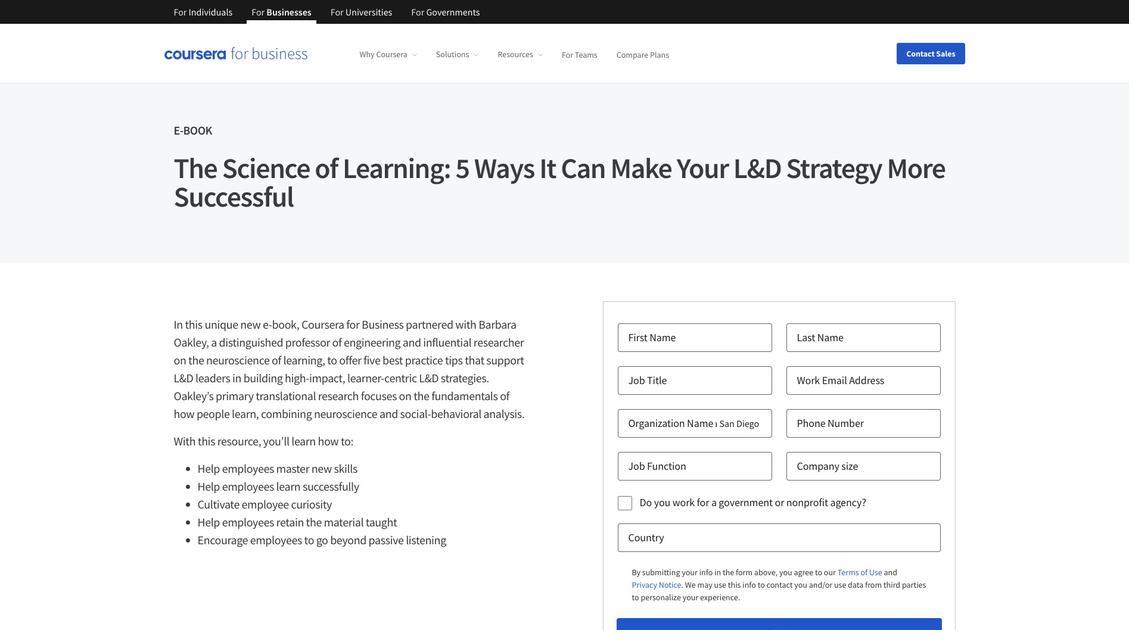 Task type: locate. For each thing, give the bounding box(es) containing it.
learn down master
[[276, 479, 301, 494]]

0 vertical spatial this
[[185, 317, 203, 332]]

for teams
[[562, 49, 598, 60]]

engineering
[[344, 335, 401, 350]]

1 horizontal spatial and
[[403, 335, 421, 350]]

for left individuals
[[174, 6, 187, 18]]

new up successfully
[[312, 461, 332, 476]]

2 use from the left
[[834, 580, 846, 591]]

nonprofit
[[786, 496, 828, 509]]

social-
[[400, 406, 431, 421]]

successfully
[[303, 479, 359, 494]]

1 vertical spatial how
[[318, 434, 339, 449]]

1 vertical spatial help
[[198, 479, 220, 494]]

for for individuals
[[174, 6, 187, 18]]

0 vertical spatial and
[[403, 335, 421, 350]]

2 help from the top
[[198, 479, 220, 494]]

0 vertical spatial help
[[198, 461, 220, 476]]

you
[[654, 496, 670, 509], [779, 568, 792, 578], [795, 580, 807, 591]]

2 horizontal spatial you
[[795, 580, 807, 591]]

name
[[650, 331, 676, 344], [817, 331, 844, 344], [687, 417, 714, 430]]

0 vertical spatial e-
[[174, 123, 183, 138]]

2 vertical spatial and
[[884, 568, 897, 578]]

to inside help employees master new skills help employees learn successfully cultivate employee curiosity help employees retain the material taught encourage employees to go beyond passive listening
[[304, 533, 314, 548]]

1 vertical spatial your
[[683, 593, 699, 603]]

you up contact
[[779, 568, 792, 578]]

employee
[[242, 497, 289, 512]]

and
[[403, 335, 421, 350], [380, 406, 398, 421], [884, 568, 897, 578]]

0 horizontal spatial a
[[211, 335, 217, 350]]

job left the title
[[628, 374, 645, 387]]

learn right you'll
[[292, 434, 316, 449]]

address
[[849, 374, 885, 387]]

combining
[[261, 406, 312, 421]]

coursera right why
[[376, 49, 408, 60]]

experience.
[[700, 593, 740, 603]]

this right with
[[198, 434, 215, 449]]

new for unique
[[240, 317, 261, 332]]

the left form
[[723, 568, 734, 578]]

Work Email Address email field
[[786, 367, 941, 395]]

or
[[775, 496, 784, 509]]

how left "to:"
[[318, 434, 339, 449]]

info up may
[[699, 568, 713, 578]]

on down centric
[[399, 389, 412, 403]]

0 horizontal spatial e-
[[174, 123, 183, 138]]

you'll
[[263, 434, 289, 449]]

1 horizontal spatial name
[[687, 417, 714, 430]]

name for last name
[[817, 331, 844, 344]]

0 vertical spatial on
[[174, 353, 186, 368]]

1 horizontal spatial in
[[715, 568, 721, 578]]

1 horizontal spatial info
[[743, 580, 756, 591]]

and up practice
[[403, 335, 421, 350]]

how
[[174, 406, 194, 421], [318, 434, 339, 449]]

info
[[699, 568, 713, 578], [743, 580, 756, 591]]

for up engineering
[[346, 317, 360, 332]]

1 horizontal spatial on
[[399, 389, 412, 403]]

name right the first
[[650, 331, 676, 344]]

0 vertical spatial new
[[240, 317, 261, 332]]

partnered
[[406, 317, 453, 332]]

why coursera link
[[360, 49, 417, 60]]

1 vertical spatial this
[[198, 434, 215, 449]]

0 vertical spatial your
[[682, 568, 698, 578]]

0 vertical spatial job
[[628, 374, 645, 387]]

best
[[383, 353, 403, 368]]

people
[[197, 406, 230, 421]]

2 vertical spatial this
[[728, 580, 741, 591]]

barbara
[[479, 317, 516, 332]]

our
[[824, 568, 836, 578]]

l&d right your
[[733, 150, 781, 186]]

high-
[[285, 371, 309, 386]]

resources link
[[498, 49, 543, 60]]

info inside . we may use this info to contact you and/or use data from third parties to personalize your experience.
[[743, 580, 756, 591]]

universities
[[346, 6, 392, 18]]

1 horizontal spatial a
[[711, 496, 717, 509]]

last
[[797, 331, 815, 344]]

contact
[[767, 580, 793, 591]]

company size
[[797, 459, 858, 473]]

compare plans
[[617, 49, 669, 60]]

new for master
[[312, 461, 332, 476]]

organization
[[628, 417, 685, 430]]

curiosity
[[291, 497, 332, 512]]

0 horizontal spatial info
[[699, 568, 713, 578]]

0 horizontal spatial coursera
[[302, 317, 344, 332]]

1 vertical spatial e-
[[263, 317, 272, 332]]

2 vertical spatial help
[[198, 515, 220, 530]]

0 vertical spatial you
[[654, 496, 670, 509]]

a
[[211, 335, 217, 350], [711, 496, 717, 509]]

coursera
[[376, 49, 408, 60], [302, 317, 344, 332]]

to down "privacy notice" link
[[632, 593, 639, 603]]

your down . we
[[683, 593, 699, 603]]

l&d
[[733, 150, 781, 186], [174, 371, 193, 386], [419, 371, 439, 386]]

your
[[682, 568, 698, 578], [683, 593, 699, 603]]

1 vertical spatial for
[[697, 496, 709, 509]]

info down form
[[743, 580, 756, 591]]

0 horizontal spatial neuroscience
[[206, 353, 270, 368]]

in up experience.
[[715, 568, 721, 578]]

neuroscience down distinguished
[[206, 353, 270, 368]]

the down curiosity
[[306, 515, 322, 530]]

e- up distinguished
[[263, 317, 272, 332]]

researcher
[[474, 335, 524, 350]]

sales
[[936, 48, 956, 59]]

1 horizontal spatial new
[[312, 461, 332, 476]]

for
[[346, 317, 360, 332], [697, 496, 709, 509]]

job for job function
[[628, 459, 645, 473]]

0 vertical spatial info
[[699, 568, 713, 578]]

in inside by submitting your info in the form above, you agree to our terms of use and privacy notice
[[715, 568, 721, 578]]

1 vertical spatial and
[[380, 406, 398, 421]]

1 vertical spatial info
[[743, 580, 756, 591]]

use up experience.
[[714, 580, 726, 591]]

0 horizontal spatial how
[[174, 406, 194, 421]]

that
[[465, 353, 484, 368]]

coursera up professor at the left
[[302, 317, 344, 332]]

0 horizontal spatial in
[[232, 371, 241, 386]]

with
[[455, 317, 477, 332]]

to
[[327, 353, 337, 368], [304, 533, 314, 548], [758, 580, 765, 591], [632, 593, 639, 603]]

to left 'offer'
[[327, 353, 337, 368]]

job function
[[628, 459, 686, 473]]

2 horizontal spatial and
[[884, 568, 897, 578]]

0 horizontal spatial l&d
[[174, 371, 193, 386]]

1 vertical spatial learn
[[276, 479, 301, 494]]

l&d down practice
[[419, 371, 439, 386]]

beyond
[[330, 533, 366, 548]]

and down focuses
[[380, 406, 398, 421]]

1 job from the top
[[628, 374, 645, 387]]

l&d up the oakley's
[[174, 371, 193, 386]]

for right "work" on the bottom of page
[[697, 496, 709, 509]]

contact sales
[[907, 48, 956, 59]]

business
[[362, 317, 404, 332]]

learning:
[[343, 150, 451, 186]]

work
[[672, 496, 695, 509]]

0 horizontal spatial name
[[650, 331, 676, 344]]

1 vertical spatial in
[[715, 568, 721, 578]]

0 vertical spatial a
[[211, 335, 217, 350]]

1 vertical spatial you
[[779, 568, 792, 578]]

0 vertical spatial in
[[232, 371, 241, 386]]

solutions link
[[436, 49, 479, 60]]

impact,
[[309, 371, 345, 386]]

this inside in this unique new e-book, coursera for business partnered with barbara oakley, a distinguished professor of engineering and influential researcher on the neuroscience of learning, to offer five best practice tips that support l&d leaders in building high-impact, learner-centric l&d strategies. oakley's primary translational research focuses on the fundamentals of how people learn, combining neuroscience and social-behavioral analysis.
[[185, 317, 203, 332]]

1 vertical spatial neuroscience
[[314, 406, 377, 421]]

coursera for business image
[[164, 47, 307, 59]]

use left data
[[834, 580, 846, 591]]

this for in
[[185, 317, 203, 332]]

you right the do
[[654, 496, 670, 509]]

a down unique
[[211, 335, 217, 350]]

you down agree to
[[795, 580, 807, 591]]

0 horizontal spatial and
[[380, 406, 398, 421]]

new up distinguished
[[240, 317, 261, 332]]

to left go
[[304, 533, 314, 548]]

new inside in this unique new e-book, coursera for business partnered with barbara oakley, a distinguished professor of engineering and influential researcher on the neuroscience of learning, to offer five best practice tips that support l&d leaders in building high-impact, learner-centric l&d strategies. oakley's primary translational research focuses on the fundamentals of how people learn, combining neuroscience and social-behavioral analysis.
[[240, 317, 261, 332]]

0 horizontal spatial use
[[714, 580, 726, 591]]

for left governments
[[411, 6, 424, 18]]

1 vertical spatial job
[[628, 459, 645, 473]]

0 horizontal spatial new
[[240, 317, 261, 332]]

and up third
[[884, 568, 897, 578]]

2 horizontal spatial name
[[817, 331, 844, 344]]

to down above,
[[758, 580, 765, 591]]

submitting
[[642, 568, 680, 578]]

retain
[[276, 515, 304, 530]]

1 horizontal spatial you
[[779, 568, 792, 578]]

a right "work" on the bottom of page
[[711, 496, 717, 509]]

government
[[719, 496, 773, 509]]

2 horizontal spatial l&d
[[733, 150, 781, 186]]

influential
[[423, 335, 472, 350]]

0 vertical spatial learn
[[292, 434, 316, 449]]

analysis.
[[484, 406, 525, 421]]

learner-
[[347, 371, 384, 386]]

banner navigation
[[164, 0, 490, 24]]

2 vertical spatial you
[[795, 580, 807, 591]]

1 horizontal spatial coursera
[[376, 49, 408, 60]]

your up . we
[[682, 568, 698, 578]]

how down the oakley's
[[174, 406, 194, 421]]

job left function
[[628, 459, 645, 473]]

by
[[632, 568, 641, 578]]

name down job title 'text box'
[[687, 417, 714, 430]]

unique
[[205, 317, 238, 332]]

you inside . we may use this info to contact you and/or use data from third parties to personalize your experience.
[[795, 580, 807, 591]]

for inside in this unique new e-book, coursera for business partnered with barbara oakley, a distinguished professor of engineering and influential researcher on the neuroscience of learning, to offer five best practice tips that support l&d leaders in building high-impact, learner-centric l&d strategies. oakley's primary translational research focuses on the fundamentals of how people learn, combining neuroscience and social-behavioral analysis.
[[346, 317, 360, 332]]

passive
[[369, 533, 404, 548]]

professor
[[285, 335, 330, 350]]

on
[[174, 353, 186, 368], [399, 389, 412, 403]]

Do you work for a government or nonprofit agency? checkbox
[[618, 496, 632, 511]]

1 vertical spatial new
[[312, 461, 332, 476]]

tips
[[445, 353, 463, 368]]

on down oakley,
[[174, 353, 186, 368]]

2 job from the top
[[628, 459, 645, 473]]

your inside by submitting your info in the form above, you agree to our terms of use and privacy notice
[[682, 568, 698, 578]]

phone number
[[797, 417, 864, 430]]

this down form
[[728, 580, 741, 591]]

Phone Number telephone field
[[786, 409, 941, 438]]

employees
[[222, 461, 274, 476], [222, 479, 274, 494], [222, 515, 274, 530], [250, 533, 302, 548]]

1 vertical spatial coursera
[[302, 317, 344, 332]]

0 vertical spatial for
[[346, 317, 360, 332]]

offer
[[339, 353, 361, 368]]

individuals
[[189, 6, 233, 18]]

neuroscience down research
[[314, 406, 377, 421]]

for left businesses
[[252, 6, 265, 18]]

name right last
[[817, 331, 844, 344]]

this inside . we may use this info to contact you and/or use data from third parties to personalize your experience.
[[728, 580, 741, 591]]

organization name
[[628, 417, 714, 430]]

cultivate
[[198, 497, 240, 512]]

1 horizontal spatial use
[[834, 580, 846, 591]]

practice
[[405, 353, 443, 368]]

0 vertical spatial how
[[174, 406, 194, 421]]

master
[[276, 461, 309, 476]]

this for with
[[198, 434, 215, 449]]

employees down resource, at left bottom
[[222, 461, 274, 476]]

in up primary
[[232, 371, 241, 386]]

form
[[736, 568, 753, 578]]

0 horizontal spatial for
[[346, 317, 360, 332]]

ways
[[474, 150, 535, 186]]

Organization Name text field
[[618, 409, 772, 438]]

new inside help employees master new skills help employees learn successfully cultivate employee curiosity help employees retain the material taught encourage employees to go beyond passive listening
[[312, 461, 332, 476]]

1 horizontal spatial e-
[[263, 317, 272, 332]]

1 horizontal spatial neuroscience
[[314, 406, 377, 421]]

0 horizontal spatial on
[[174, 353, 186, 368]]

this
[[185, 317, 203, 332], [198, 434, 215, 449], [728, 580, 741, 591]]

1 help from the top
[[198, 461, 220, 476]]

for
[[174, 6, 187, 18], [252, 6, 265, 18], [331, 6, 344, 18], [411, 6, 424, 18], [562, 49, 573, 60]]

this right in
[[185, 317, 203, 332]]

1 vertical spatial on
[[399, 389, 412, 403]]

1 horizontal spatial how
[[318, 434, 339, 449]]

e- up the
[[174, 123, 183, 138]]

of inside "the science of learning: 5 ways it can make your l&d strategy more successful"
[[315, 150, 338, 186]]

for left universities
[[331, 6, 344, 18]]

strategies.
[[441, 371, 489, 386]]



Task type: describe. For each thing, give the bounding box(es) containing it.
science
[[222, 150, 310, 186]]

learn inside help employees master new skills help employees learn successfully cultivate employee curiosity help employees retain the material taught encourage employees to go beyond passive listening
[[276, 479, 301, 494]]

to:
[[341, 434, 353, 449]]

learning,
[[283, 353, 325, 368]]

above,
[[754, 568, 778, 578]]

oakley's
[[174, 389, 214, 403]]

distinguished
[[219, 335, 283, 350]]

go
[[316, 533, 328, 548]]

last name
[[797, 331, 844, 344]]

for for universities
[[331, 6, 344, 18]]

why coursera
[[360, 49, 408, 60]]

strategy
[[786, 150, 882, 186]]

phone
[[797, 417, 826, 430]]

for governments
[[411, 6, 480, 18]]

oakley,
[[174, 335, 209, 350]]

contact sales button
[[897, 43, 965, 64]]

0 horizontal spatial you
[[654, 496, 670, 509]]

3 help from the top
[[198, 515, 220, 530]]

for left teams
[[562, 49, 573, 60]]

privacy notice
[[632, 580, 681, 591]]

plans
[[650, 49, 669, 60]]

in
[[174, 317, 183, 332]]

and inside by submitting your info in the form above, you agree to our terms of use and privacy notice
[[884, 568, 897, 578]]

agree to
[[794, 568, 822, 578]]

First Name text field
[[618, 324, 772, 352]]

more
[[887, 150, 946, 186]]

info inside by submitting your info in the form above, you agree to our terms of use and privacy notice
[[699, 568, 713, 578]]

work
[[797, 374, 820, 387]]

for universities
[[331, 6, 392, 18]]

resources
[[498, 49, 533, 60]]

for for governments
[[411, 6, 424, 18]]

in inside in this unique new e-book, coursera for business partnered with barbara oakley, a distinguished professor of engineering and influential researcher on the neuroscience of learning, to offer five best practice tips that support l&d leaders in building high-impact, learner-centric l&d strategies. oakley's primary translational research focuses on the fundamentals of how people learn, combining neuroscience and social-behavioral analysis.
[[232, 371, 241, 386]]

function
[[647, 459, 686, 473]]

for businesses
[[252, 6, 312, 18]]

and/or
[[809, 580, 833, 591]]

0 vertical spatial neuroscience
[[206, 353, 270, 368]]

1 horizontal spatial l&d
[[419, 371, 439, 386]]

behavioral
[[431, 406, 482, 421]]

compare
[[617, 49, 648, 60]]

research
[[318, 389, 359, 403]]

by submitting your info in the form above, you agree to our terms of use and privacy notice
[[632, 568, 899, 591]]

. we may use this info to contact you and/or use data from third parties to personalize your experience.
[[632, 580, 926, 603]]

successful
[[174, 179, 294, 215]]

skills
[[334, 461, 357, 476]]

you inside by submitting your info in the form above, you agree to our terms of use and privacy notice
[[779, 568, 792, 578]]

to inside in this unique new e-book, coursera for business partnered with barbara oakley, a distinguished professor of engineering and influential researcher on the neuroscience of learning, to offer five best practice tips that support l&d leaders in building high-impact, learner-centric l&d strategies. oakley's primary translational research focuses on the fundamentals of how people learn, combining neuroscience and social-behavioral analysis.
[[327, 353, 337, 368]]

five
[[364, 353, 380, 368]]

leaders
[[196, 371, 230, 386]]

privacy notice link
[[632, 579, 681, 592]]

centric
[[384, 371, 417, 386]]

employees down 'retain'
[[250, 533, 302, 548]]

support
[[486, 353, 524, 368]]

e- inside in this unique new e-book, coursera for business partnered with barbara oakley, a distinguished professor of engineering and influential researcher on the neuroscience of learning, to offer five best practice tips that support l&d leaders in building high-impact, learner-centric l&d strategies. oakley's primary translational research focuses on the fundamentals of how people learn, combining neuroscience and social-behavioral analysis.
[[263, 317, 272, 332]]

do
[[639, 496, 652, 509]]

the science of learning: 5 ways it can make your l&d strategy more successful
[[174, 150, 946, 215]]

personalize
[[641, 593, 681, 603]]

terms of
[[838, 568, 868, 578]]

employees down employee
[[222, 515, 274, 530]]

company
[[797, 459, 840, 473]]

book,
[[272, 317, 299, 332]]

1 vertical spatial a
[[711, 496, 717, 509]]

coursera inside in this unique new e-book, coursera for business partnered with barbara oakley, a distinguished professor of engineering and influential researcher on the neuroscience of learning, to offer five best practice tips that support l&d leaders in building high-impact, learner-centric l&d strategies. oakley's primary translational research focuses on the fundamentals of how people learn, combining neuroscience and social-behavioral analysis.
[[302, 317, 344, 332]]

Last Name text field
[[786, 324, 941, 352]]

why
[[360, 49, 375, 60]]

for for businesses
[[252, 6, 265, 18]]

businesses
[[267, 6, 312, 18]]

fundamentals
[[432, 389, 498, 403]]

encourage
[[198, 533, 248, 548]]

for individuals
[[174, 6, 233, 18]]

country
[[628, 531, 664, 545]]

the inside by submitting your info in the form above, you agree to our terms of use and privacy notice
[[723, 568, 734, 578]]

5
[[456, 150, 469, 186]]

a inside in this unique new e-book, coursera for business partnered with barbara oakley, a distinguished professor of engineering and influential researcher on the neuroscience of learning, to offer five best practice tips that support l&d leaders in building high-impact, learner-centric l&d strategies. oakley's primary translational research focuses on the fundamentals of how people learn, combining neuroscience and social-behavioral analysis.
[[211, 335, 217, 350]]

can
[[561, 150, 606, 186]]

your inside . we may use this info to contact you and/or use data from third parties to personalize your experience.
[[683, 593, 699, 603]]

agency?
[[830, 496, 866, 509]]

name for organization name
[[687, 417, 714, 430]]

1 use from the left
[[714, 580, 726, 591]]

resource,
[[217, 434, 261, 449]]

employees up employee
[[222, 479, 274, 494]]

book
[[183, 123, 212, 138]]

the
[[174, 150, 217, 186]]

primary
[[216, 389, 254, 403]]

name for first name
[[650, 331, 676, 344]]

number
[[828, 417, 864, 430]]

may
[[698, 580, 713, 591]]

size
[[842, 459, 858, 473]]

contact
[[907, 48, 935, 59]]

1 horizontal spatial for
[[697, 496, 709, 509]]

teams
[[575, 49, 598, 60]]

listening
[[406, 533, 446, 548]]

parties
[[902, 580, 926, 591]]

0 vertical spatial coursera
[[376, 49, 408, 60]]

the down oakley,
[[188, 353, 204, 368]]

how inside in this unique new e-book, coursera for business partnered with barbara oakley, a distinguished professor of engineering and influential researcher on the neuroscience of learning, to offer five best practice tips that support l&d leaders in building high-impact, learner-centric l&d strategies. oakley's primary translational research focuses on the fundamentals of how people learn, combining neuroscience and social-behavioral analysis.
[[174, 406, 194, 421]]

the up social-
[[414, 389, 429, 403]]

data
[[848, 580, 864, 591]]

make
[[611, 150, 672, 186]]

governments
[[426, 6, 480, 18]]

l&d inside "the science of learning: 5 ways it can make your l&d strategy more successful"
[[733, 150, 781, 186]]

job for job title
[[628, 374, 645, 387]]

Job Title text field
[[618, 367, 772, 395]]

third
[[884, 580, 901, 591]]

the inside help employees master new skills help employees learn successfully cultivate employee curiosity help employees retain the material taught encourage employees to go beyond passive listening
[[306, 515, 322, 530]]

learn,
[[232, 406, 259, 421]]

with
[[174, 434, 196, 449]]

job title
[[628, 374, 667, 387]]



Task type: vqa. For each thing, say whether or not it's contained in the screenshot.
hours
no



